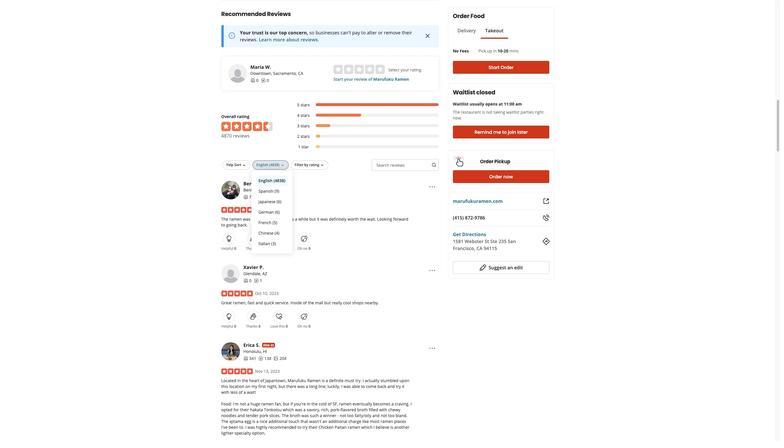 Task type: vqa. For each thing, say whether or not it's contained in the screenshot.
"Shortcu"
no



Task type: describe. For each thing, give the bounding box(es) containing it.
1 vertical spatial their
[[240, 407, 249, 413]]

service.
[[275, 300, 290, 306]]

the ramen was amazing. the wait was a while but it was definitely  worth the wait.  looking forward to going back.
[[221, 216, 409, 228]]

is inside info "alert"
[[265, 29, 269, 36]]

pork-
[[331, 407, 341, 413]]

an inside food: i'm not a huge ramen fan, but if you're in the cold of sf, ramen eventually becomes a craving. i opted for their hakata tonkotsu which was a savory, rich, pork-flavored broth filled with chewy noodles and tender pork slices. the broth was such a winner - not too fatty/oily and not too bland. the ajitama egg is a nice additional touch that wasn't an additional charge like most ramen places i've been to. i was highly recommended to try their chicken paitan ramen which i believe is another lighter specialty option.
[[323, 419, 328, 424]]

94115
[[484, 245, 498, 252]]

138
[[265, 356, 272, 361]]

concern,
[[288, 29, 308, 36]]

first
[[259, 384, 266, 389]]

204
[[280, 356, 287, 361]]

16 friends v2 image for ben
[[244, 195, 248, 199]]

16 friends v2 image for erica s.
[[244, 356, 248, 361]]

stars for 3 stars
[[301, 123, 310, 129]]

your trust is our top concern,
[[240, 29, 308, 36]]

2023 for p.
[[270, 291, 279, 296]]

yelp sort button
[[223, 160, 251, 170]]

was up 'that'
[[302, 413, 309, 418]]

0 vertical spatial marufuku
[[374, 76, 394, 82]]

is inside waitlist usually opens at 11:00 am the restaurant is not taking waitlist parties right now.
[[483, 109, 486, 115]]

nov 13, 2023
[[255, 369, 280, 374]]

16 review v2 image for maria w.
[[261, 78, 266, 83]]

(0 reactions) element down service.
[[286, 324, 288, 329]]

5
[[297, 102, 300, 108]]

but right mall
[[325, 300, 331, 306]]

you're
[[294, 401, 306, 407]]

stars for 2 stars
[[301, 134, 310, 139]]

ramen up believe
[[381, 419, 394, 424]]

(5)
[[273, 220, 278, 225]]

english (4838) button
[[253, 160, 289, 170]]

0 vertical spatial broth
[[358, 407, 368, 413]]

3 5 star rating image from the top
[[221, 369, 253, 374]]

ben h. benicia, ca
[[244, 180, 265, 193]]

not right the i'm
[[240, 401, 246, 407]]

recommended reviews
[[221, 10, 291, 18]]

but inside the ramen was amazing. the wait was a while but it was definitely  worth the wait.  looking forward to going back.
[[310, 216, 316, 222]]

2 additional from the left
[[329, 419, 348, 424]]

a down on
[[244, 390, 246, 395]]

fast
[[248, 300, 255, 306]]

ramen inside the located in the heart of japantown, marufuku ramen is a definite must try. i actually stumbled upon this location on my first night, but there was a long line; luckily, i was able to come back and try it with less of a wait!
[[308, 378, 321, 383]]

2023 for h.
[[270, 207, 279, 213]]

w.
[[265, 64, 271, 70]]

of right review
[[369, 76, 373, 82]]

oh no 0 for xavier p.
[[298, 324, 311, 329]]

marufukuramen.com link
[[454, 198, 503, 204]]

waitlist
[[507, 109, 520, 115]]

places
[[395, 419, 407, 424]]

mall
[[315, 300, 324, 306]]

thanks for xavier
[[246, 324, 258, 329]]

3
[[297, 123, 300, 129]]

nov
[[255, 369, 263, 374]]

not inside waitlist usually opens at 11:00 am the restaurant is not taking waitlist parties right now.
[[487, 109, 493, 115]]

and up most
[[373, 413, 380, 418]]

was down egg
[[248, 425, 255, 430]]

takeout
[[486, 27, 504, 34]]

recommended reviews element
[[203, 0, 458, 441]]

(0 reactions) element down great ramen, fast and quick service. inside of the mall but really cool shops nearby.
[[309, 324, 311, 329]]

thanks 0 for ben
[[246, 246, 261, 251]]

in inside food: i'm not a huge ramen fan, but if you're in the cold of sf, ramen eventually becomes a craving. i opted for their hakata tonkotsu which was a savory, rich, pork-flavored broth filled with chewy noodles and tender pork slices. the broth was such a winner - not too fatty/oily and not too bland. the ajitama egg is a nice additional touch that wasn't an additional charge like most ramen places i've been to. i was highly recommended to try their chicken paitan ramen which i believe is another lighter specialty option.
[[307, 401, 311, 407]]

no for p.
[[304, 324, 308, 329]]

lighter
[[221, 430, 234, 436]]

a left huge
[[248, 401, 250, 407]]

chinese
[[259, 230, 274, 236]]

1 horizontal spatial ramen
[[395, 76, 409, 82]]

star
[[302, 144, 309, 150]]

ramen,
[[233, 300, 247, 306]]

reviews element for xavier
[[254, 278, 262, 284]]

heart
[[249, 378, 260, 383]]

(3)
[[272, 241, 276, 246]]

located in the heart of japantown, marufuku ramen is a definite must try. i actually stumbled upon this location on my first night, but there was a long line; luckily, i was able to come back and try it with less of a wait!
[[221, 378, 410, 395]]

reviews. inside so businesses can't pay to alter or remove their reviews.
[[240, 36, 258, 43]]

sacramento,
[[273, 71, 297, 76]]

later
[[518, 129, 528, 135]]

not up believe
[[381, 413, 388, 418]]

0 vertical spatial in
[[494, 48, 497, 54]]

worth
[[348, 216, 359, 222]]

and up ajitama
[[238, 413, 245, 418]]

pickup
[[495, 158, 511, 165]]

remind me to join later
[[475, 129, 528, 135]]

parties
[[521, 109, 535, 115]]

benicia,
[[244, 187, 258, 193]]

to inside so businesses can't pay to alter or remove their reviews.
[[362, 29, 366, 36]]

start for start order
[[489, 64, 500, 71]]

3 stars
[[297, 123, 310, 129]]

that
[[301, 419, 309, 424]]

english for english (4838) popup button
[[257, 162, 269, 167]]

a up line;
[[326, 378, 328, 383]]

at
[[499, 101, 504, 107]]

oct for h.
[[255, 207, 262, 213]]

of up the first
[[261, 378, 265, 383]]

inside
[[291, 300, 302, 306]]

it inside the ramen was amazing. the wait was a while but it was definitely  worth the wait.  looking forward to going back.
[[317, 216, 320, 222]]

by
[[305, 162, 309, 167]]

reviews element for maria
[[261, 78, 269, 83]]

(6) for japanese (6)
[[277, 199, 282, 204]]

helpful 0 for xavier p.
[[222, 324, 236, 329]]

16 friends v2 image for xavier
[[244, 278, 248, 283]]

trust
[[252, 29, 264, 36]]

this for love this
[[279, 246, 285, 251]]

photos element
[[274, 356, 287, 362]]

is right egg
[[253, 419, 256, 424]]

i right craving.
[[411, 401, 412, 407]]

ajitama
[[230, 419, 244, 424]]

really
[[332, 300, 343, 306]]

stars for 4 stars
[[301, 113, 310, 118]]

was down you're
[[295, 407, 303, 413]]

wait.
[[368, 216, 377, 222]]

was up back.
[[243, 216, 251, 222]]

4.5 star rating image
[[221, 122, 273, 131]]

was right wait
[[287, 216, 294, 222]]

thanks for ben
[[246, 246, 258, 251]]

16 review v2 image
[[254, 278, 259, 283]]

24 external link v2 image
[[543, 198, 550, 205]]

ca inside the "ben h. benicia, ca"
[[259, 187, 265, 193]]

the inside food: i'm not a huge ramen fan, but if you're in the cold of sf, ramen eventually becomes a craving. i opted for their hakata tonkotsu which was a savory, rich, pork-flavored broth filled with chewy noodles and tender pork slices. the broth was such a winner - not too fatty/oily and not too bland. the ajitama egg is a nice additional touch that wasn't an additional charge like most ramen places i've been to. i was highly recommended to try their chicken paitan ramen which i believe is another lighter specialty option.
[[312, 401, 318, 407]]

is inside the located in the heart of japantown, marufuku ramen is a definite must try. i actually stumbled upon this location on my first night, but there was a long line; luckily, i was able to come back and try it with less of a wait!
[[322, 378, 325, 383]]

oct 15, 2023
[[255, 207, 279, 213]]

love this button
[[270, 233, 288, 252]]

rich,
[[322, 407, 330, 413]]

photo of xavier p. image
[[221, 264, 240, 283]]

oh for ben h.
[[298, 246, 303, 251]]

order for order pickup
[[481, 158, 494, 165]]

paitan
[[335, 425, 347, 430]]

if
[[291, 401, 293, 407]]

wait!
[[247, 390, 256, 395]]

rating element
[[334, 65, 385, 74]]

(0 reactions) element down ramen,
[[234, 324, 236, 329]]

yelp
[[226, 162, 234, 167]]

ramen up tonkotsu
[[261, 401, 274, 407]]

italian (3)
[[259, 241, 276, 246]]

xavier p. glendale, az
[[244, 264, 268, 276]]

5 star rating image for ben
[[221, 207, 253, 213]]

a up the chewy
[[392, 401, 394, 407]]

the up going on the left of the page
[[221, 216, 229, 222]]

tab list containing delivery
[[454, 27, 509, 39]]

an inside button
[[508, 265, 514, 271]]

16 chevron down v2 image for yelp sort
[[242, 163, 247, 168]]

the up i've
[[221, 419, 229, 424]]

i right to.
[[246, 425, 247, 430]]

2 too from the left
[[389, 413, 395, 418]]

order now link
[[454, 170, 550, 183]]

1 too from the left
[[348, 413, 354, 418]]

11:00
[[505, 101, 515, 107]]

erica s. link
[[244, 342, 260, 348]]

filter by rating
[[295, 162, 320, 167]]

filter reviews by 3 stars rating element
[[291, 123, 439, 129]]

ramen up flavored
[[339, 401, 352, 407]]

so businesses can't pay to alter or remove their reviews.
[[240, 29, 413, 43]]

reviews for search reviews
[[391, 162, 405, 168]]

i right the try.
[[363, 378, 364, 383]]

italian
[[259, 241, 270, 246]]

german (6)
[[259, 209, 280, 215]]

suggest
[[489, 265, 507, 271]]

friends element for maria
[[251, 78, 259, 83]]

a left nice
[[257, 419, 259, 424]]

search image
[[432, 163, 437, 167]]

5 star rating image for xavier
[[221, 291, 253, 297]]

pick up in 10-20 mins
[[479, 48, 519, 54]]

24 directions v2 image
[[543, 238, 550, 245]]

ramen down 'charge'
[[348, 425, 361, 430]]

helpful 0 for ben h.
[[222, 246, 236, 251]]

hi
[[263, 349, 267, 354]]

waitlist for waitlist closed
[[454, 88, 476, 97]]

(0 reactions) element down the ramen was amazing. the wait was a while but it was definitely  worth the wait.  looking forward to going back.
[[309, 246, 311, 251]]

been
[[229, 425, 239, 430]]

hakata
[[250, 407, 263, 413]]

the down german (6)
[[270, 216, 277, 222]]

businesses
[[316, 29, 340, 36]]

and inside the located in the heart of japantown, marufuku ramen is a definite must try. i actually stumbled upon this location on my first night, but there was a long line; luckily, i was able to come back and try it with less of a wait!
[[388, 384, 395, 389]]

the right 'slices.'
[[282, 413, 289, 418]]

no fees
[[454, 48, 470, 54]]

13,
[[264, 369, 270, 374]]

stars for 5 stars
[[301, 102, 310, 108]]

no for h.
[[304, 246, 308, 251]]

photo of erica s. image
[[221, 342, 240, 361]]

a inside the ramen was amazing. the wait was a while but it was definitely  worth the wait.  looking forward to going back.
[[295, 216, 298, 222]]

a left "long"
[[306, 384, 308, 389]]

a right such
[[320, 413, 322, 418]]

filter by rating button
[[291, 160, 329, 170]]

come
[[366, 384, 377, 389]]

fees
[[460, 48, 470, 54]]

(0 reactions) element up "s."
[[259, 324, 261, 329]]

this for love this 0
[[279, 324, 285, 329]]

craving.
[[395, 401, 410, 407]]

slices.
[[270, 413, 281, 418]]

on
[[246, 384, 251, 389]]

try inside food: i'm not a huge ramen fan, but if you're in the cold of sf, ramen eventually becomes a craving. i opted for their hakata tonkotsu which was a savory, rich, pork-flavored broth filled with chewy noodles and tender pork slices. the broth was such a winner - not too fatty/oily and not too bland. the ajitama egg is a nice additional touch that wasn't an additional charge like most ramen places i've been to. i was highly recommended to try their chicken paitan ramen which i believe is another lighter specialty option.
[[303, 425, 308, 430]]

xavier p. link
[[244, 264, 264, 271]]

1 additional from the left
[[269, 419, 288, 424]]

a down you're
[[304, 407, 306, 413]]

1581
[[454, 238, 464, 245]]

english for english (4838) button
[[259, 178, 273, 183]]

chicken
[[319, 425, 334, 430]]

overall rating
[[221, 114, 250, 119]]

2 vertical spatial 2023
[[271, 369, 280, 374]]

english (4838) for english (4838) button
[[259, 178, 286, 183]]

was right there
[[298, 384, 305, 389]]

fan,
[[275, 401, 282, 407]]



Task type: locate. For each thing, give the bounding box(es) containing it.
with inside food: i'm not a huge ramen fan, but if you're in the cold of sf, ramen eventually becomes a craving. i opted for their hakata tonkotsu which was a savory, rich, pork-flavored broth filled with chewy noodles and tender pork slices. the broth was such a winner - not too fatty/oily and not too bland. the ajitama egg is a nice additional touch that wasn't an additional charge like most ramen places i've been to. i was highly recommended to try their chicken paitan ramen which i believe is another lighter specialty option.
[[380, 407, 388, 413]]

0 vertical spatial 2023
[[270, 207, 279, 213]]

0 horizontal spatial an
[[323, 419, 328, 424]]

0 vertical spatial love
[[271, 246, 278, 251]]

1 horizontal spatial additional
[[329, 419, 348, 424]]

no down great ramen, fast and quick service. inside of the mall but really cool shops nearby.
[[304, 324, 308, 329]]

1 horizontal spatial marufuku
[[374, 76, 394, 82]]

not right -
[[340, 413, 347, 418]]

was down must
[[344, 384, 351, 389]]

english up english (4838) button
[[257, 162, 269, 167]]

a left while
[[295, 216, 298, 222]]

2 menu image from the top
[[429, 267, 436, 274]]

menu image for h.
[[429, 183, 436, 190]]

ramen inside the ramen was amazing. the wait was a while but it was definitely  worth the wait.  looking forward to going back.
[[230, 216, 242, 222]]

0 vertical spatial english (4838)
[[257, 162, 280, 167]]

an left edit
[[508, 265, 514, 271]]

1 vertical spatial 16 friends v2 image
[[244, 356, 248, 361]]

oct left 10,
[[255, 291, 262, 296]]

24 info v2 image
[[228, 32, 235, 39]]

reviews element down glendale,
[[254, 278, 262, 284]]

search reviews
[[377, 162, 405, 168]]

0 horizontal spatial ramen
[[308, 378, 321, 383]]

1 horizontal spatial your
[[401, 67, 410, 73]]

0 horizontal spatial broth
[[290, 413, 301, 418]]

9786
[[475, 215, 486, 221]]

to left going on the left of the page
[[221, 222, 225, 228]]

try down 'that'
[[303, 425, 308, 430]]

to inside the located in the heart of japantown, marufuku ramen is a definite must try. i actually stumbled upon this location on my first night, but there was a long line; luckily, i was able to come back and try it with less of a wait!
[[361, 384, 365, 389]]

maria w. downtown, sacramento, ca
[[251, 64, 304, 76]]

0 vertical spatial ramen
[[395, 76, 409, 82]]

1 vertical spatial which
[[362, 425, 373, 430]]

get directions 1581 webster st ste 235 san francisco, ca 94115
[[454, 231, 517, 252]]

2 stars from the top
[[301, 113, 310, 118]]

0 horizontal spatial ca
[[259, 187, 265, 193]]

but right while
[[310, 216, 316, 222]]

reviews element down "downtown,"
[[261, 78, 269, 83]]

5 star rating image up ramen,
[[221, 291, 253, 297]]

so
[[310, 29, 315, 36]]

food: i'm not a huge ramen fan, but if you're in the cold of sf, ramen eventually becomes a craving. i opted for their hakata tonkotsu which was a savory, rich, pork-flavored broth filled with chewy noodles and tender pork slices. the broth was such a winner - not too fatty/oily and not too bland. the ajitama egg is a nice additional touch that wasn't an additional charge like most ramen places i've been to. i was highly recommended to try their chicken paitan ramen which i believe is another lighter specialty option.
[[221, 401, 412, 436]]

love for love this 0
[[271, 324, 278, 329]]

2 thanks 0 from the top
[[246, 324, 261, 329]]

4 stars
[[297, 113, 310, 118]]

16 friends v2 image left 341
[[244, 356, 248, 361]]

0 horizontal spatial 16 friends v2 image
[[244, 356, 248, 361]]

  text field inside the recommended reviews element
[[372, 159, 439, 171]]

remind
[[475, 129, 493, 135]]

2 reviews. from the left
[[301, 36, 319, 43]]

recommended
[[221, 10, 266, 18]]

1 for 0
[[260, 278, 262, 283]]

1 thanks 0 from the top
[[246, 246, 261, 251]]

select your rating
[[389, 67, 422, 73]]

1 for benicia, ca
[[262, 194, 265, 200]]

0 horizontal spatial in
[[238, 378, 241, 383]]

(4838) for english (4838) button
[[274, 178, 286, 183]]

of right less at left bottom
[[239, 390, 243, 395]]

oh right the 'love this 0'
[[298, 324, 303, 329]]

2 vertical spatial menu image
[[429, 345, 436, 352]]

with down becomes
[[380, 407, 388, 413]]

english inside popup button
[[257, 162, 269, 167]]

your for start
[[345, 76, 354, 82]]

friends element for ben
[[244, 194, 254, 200]]

join
[[509, 129, 517, 135]]

tab list
[[454, 27, 509, 39]]

it inside the located in the heart of japantown, marufuku ramen is a definite must try. i actually stumbled upon this location on my first night, but there was a long line; luckily, i was able to come back and try it with less of a wait!
[[402, 384, 405, 389]]

and down stumbled
[[388, 384, 395, 389]]

there
[[286, 384, 297, 389]]

try inside the located in the heart of japantown, marufuku ramen is a definite must try. i actually stumbled upon this location on my first night, but there was a long line; luckily, i was able to come back and try it with less of a wait!
[[396, 384, 401, 389]]

1 oh from the top
[[298, 246, 303, 251]]

filter reviews by 5 stars rating element
[[291, 102, 439, 108]]

closed
[[477, 88, 496, 97]]

pork
[[260, 413, 269, 418]]

helpful 0
[[222, 246, 236, 251], [222, 324, 236, 329]]

16 chevron down v2 image inside filter by rating popup button
[[320, 163, 325, 168]]

ramen up going on the left of the page
[[230, 216, 242, 222]]

(4838) for english (4838) popup button
[[270, 162, 280, 167]]

0 vertical spatial 16 review v2 image
[[261, 78, 266, 83]]

(0 reactions) element down going on the left of the page
[[234, 246, 236, 251]]

0 vertical spatial which
[[283, 407, 294, 413]]

2 vertical spatial their
[[309, 425, 318, 430]]

1 horizontal spatial 16 friends v2 image
[[251, 78, 255, 83]]

their right for
[[240, 407, 249, 413]]

16 friends v2 image down glendale,
[[244, 278, 248, 283]]

1 reviews. from the left
[[240, 36, 258, 43]]

waitlist for waitlist usually opens at 11:00 am the restaurant is not taking waitlist parties right now.
[[454, 101, 469, 107]]

it
[[317, 216, 320, 222], [402, 384, 405, 389]]

flavored
[[341, 407, 357, 413]]

2 thanks from the top
[[246, 324, 258, 329]]

0 horizontal spatial try
[[303, 425, 308, 430]]

with inside the located in the heart of japantown, marufuku ramen is a definite must try. i actually stumbled upon this location on my first night, but there was a long line; luckily, i was able to come back and try it with less of a wait!
[[221, 390, 230, 395]]

16 friends v2 image down "downtown,"
[[251, 78, 255, 83]]

1 5 star rating image from the top
[[221, 207, 253, 213]]

menu image
[[429, 183, 436, 190], [429, 267, 436, 274], [429, 345, 436, 352]]

stars right 2
[[301, 134, 310, 139]]

1 vertical spatial try
[[303, 425, 308, 430]]

reviews element containing 1
[[254, 278, 262, 284]]

1 waitlist from the top
[[454, 88, 476, 97]]

in up "savory,"
[[307, 401, 311, 407]]

1 vertical spatial rating
[[237, 114, 250, 119]]

their right the remove
[[402, 29, 413, 36]]

back.
[[238, 222, 248, 228]]

the left mall
[[308, 300, 314, 306]]

None radio
[[334, 65, 343, 74], [344, 65, 354, 74], [355, 65, 364, 74], [334, 65, 343, 74], [344, 65, 354, 74], [355, 65, 364, 74]]

oct for p.
[[255, 291, 262, 296]]

2 oct from the top
[[255, 291, 262, 296]]

0 vertical spatial helpful 0
[[222, 246, 236, 251]]

(0 reactions) element
[[234, 246, 236, 251], [309, 246, 311, 251], [234, 324, 236, 329], [259, 324, 261, 329], [286, 324, 288, 329], [309, 324, 311, 329]]

oh no 0 down great ramen, fast and quick service. inside of the mall but really cool shops nearby.
[[298, 324, 311, 329]]

16 chevron down v2 image for english (4838)
[[280, 163, 285, 168]]

reviews
[[233, 133, 250, 139], [391, 162, 405, 168]]

marufuku down select
[[374, 76, 394, 82]]

ca
[[298, 71, 304, 76], [259, 187, 265, 193], [477, 245, 483, 252]]

24 phone v2 image
[[543, 214, 550, 221]]

23
[[271, 343, 274, 347]]

0 vertical spatial their
[[402, 29, 413, 36]]

in inside the located in the heart of japantown, marufuku ramen is a definite must try. i actually stumbled upon this location on my first night, but there was a long line; luckily, i was able to come back and try it with less of a wait!
[[238, 378, 241, 383]]

2 vertical spatial in
[[307, 401, 311, 407]]

1 vertical spatial oh no 0
[[298, 324, 311, 329]]

helpful down great on the bottom left
[[222, 324, 234, 329]]

start
[[489, 64, 500, 71], [334, 76, 343, 82]]

additional down 'slices.'
[[269, 419, 288, 424]]

english (4838) for english (4838) popup button
[[257, 162, 280, 167]]

1 menu image from the top
[[429, 183, 436, 190]]

5 star rating image up located
[[221, 369, 253, 374]]

0 vertical spatial your
[[401, 67, 410, 73]]

1 vertical spatial start
[[334, 76, 343, 82]]

1 vertical spatial 2023
[[270, 291, 279, 296]]

1 vertical spatial love
[[271, 324, 278, 329]]

5 star rating image up going on the left of the page
[[221, 207, 253, 213]]

1 horizontal spatial start
[[489, 64, 500, 71]]

0 vertical spatial an
[[508, 265, 514, 271]]

english (4838) inside english (4838) button
[[259, 178, 286, 183]]

0 vertical spatial no
[[304, 246, 308, 251]]

1 thanks from the top
[[246, 246, 258, 251]]

1 oct from the top
[[255, 207, 262, 213]]

chewy
[[389, 407, 401, 413]]

16 chevron down v2 image
[[242, 163, 247, 168], [280, 163, 285, 168], [320, 163, 325, 168]]

1 helpful 0 from the top
[[222, 246, 236, 251]]

marufukuramen.com
[[454, 198, 503, 204]]

1 helpful from the top
[[222, 246, 234, 251]]

0 vertical spatial waitlist
[[454, 88, 476, 97]]

1 love from the top
[[271, 246, 278, 251]]

waitlist up restaurant
[[454, 101, 469, 107]]

ramen down select your rating
[[395, 76, 409, 82]]

0 vertical spatial english
[[257, 162, 269, 167]]

love for love this
[[271, 246, 278, 251]]

16 chevron down v2 image inside yelp sort popup button
[[242, 163, 247, 168]]

reviews element
[[261, 78, 269, 83], [254, 278, 262, 284], [259, 356, 272, 362]]

0 vertical spatial reviews
[[233, 133, 250, 139]]

1 oh no 0 from the top
[[298, 246, 311, 251]]

order
[[454, 12, 470, 20], [501, 64, 514, 71], [481, 158, 494, 165], [490, 173, 503, 180]]

2 16 friends v2 image from the top
[[244, 278, 248, 283]]

while
[[299, 216, 309, 222]]

16 friends v2 image for maria w.
[[251, 78, 255, 83]]

start inside the recommended reviews element
[[334, 76, 343, 82]]

reviews down 4.5 star rating image
[[233, 133, 250, 139]]

0 horizontal spatial additional
[[269, 419, 288, 424]]

remove
[[384, 29, 401, 36]]

but left if
[[283, 401, 290, 407]]

(no rating) image
[[334, 65, 385, 74]]

start your review of marufuku ramen
[[334, 76, 409, 82]]

helpful for ben h.
[[222, 246, 234, 251]]

p.
[[260, 264, 264, 271]]

2 no from the top
[[304, 324, 308, 329]]

info alert
[[221, 25, 439, 47]]

0 vertical spatial helpful
[[222, 246, 234, 251]]

this inside love this button
[[279, 246, 285, 251]]

0 horizontal spatial which
[[283, 407, 294, 413]]

1 horizontal spatial reviews.
[[301, 36, 319, 43]]

1 16 friends v2 image from the top
[[244, 195, 248, 199]]

0 vertical spatial oct
[[255, 207, 262, 213]]

2 vertical spatial this
[[221, 384, 228, 389]]

marufuku up there
[[288, 378, 307, 383]]

1 vertical spatial reviews
[[391, 162, 405, 168]]

of right inside
[[303, 300, 307, 306]]

reviews for 4870 reviews
[[233, 133, 250, 139]]

and
[[256, 300, 263, 306], [388, 384, 395, 389], [238, 413, 245, 418], [373, 413, 380, 418]]

rating inside popup button
[[310, 162, 320, 167]]

but inside food: i'm not a huge ramen fan, but if you're in the cold of sf, ramen eventually becomes a craving. i opted for their hakata tonkotsu which was a savory, rich, pork-flavored broth filled with chewy noodles and tender pork slices. the broth was such a winner - not too fatty/oily and not too bland. the ajitama egg is a nice additional touch that wasn't an additional charge like most ramen places i've been to. i was highly recommended to try their chicken paitan ramen which i believe is another lighter specialty option.
[[283, 401, 290, 407]]

1 left the star
[[298, 144, 301, 150]]

2 waitlist from the top
[[454, 101, 469, 107]]

(6) for german (6)
[[275, 209, 280, 215]]

noodles
[[221, 413, 237, 418]]

takeout tab panel
[[454, 39, 509, 41]]

thanks 0 for xavier
[[246, 324, 261, 329]]

the inside waitlist usually opens at 11:00 am the restaurant is not taking waitlist parties right now.
[[454, 109, 461, 115]]

1 vertical spatial it
[[402, 384, 405, 389]]

erica s.
[[244, 342, 260, 348]]

1 horizontal spatial ca
[[298, 71, 304, 76]]

1 vertical spatial oct
[[255, 291, 262, 296]]

not down opens
[[487, 109, 493, 115]]

reviews.
[[240, 36, 258, 43], [301, 36, 319, 43]]

bland.
[[396, 413, 408, 418]]

2 oh no 0 from the top
[[298, 324, 311, 329]]

waitlist up usually
[[454, 88, 476, 97]]

0 vertical spatial oh no 0
[[298, 246, 311, 251]]

2 5 star rating image from the top
[[221, 291, 253, 297]]

i down most
[[374, 425, 375, 430]]

directions
[[463, 231, 487, 238]]

ca inside get directions 1581 webster st ste 235 san francisco, ca 94115
[[477, 245, 483, 252]]

no right love this button
[[304, 246, 308, 251]]

1 vertical spatial this
[[279, 324, 285, 329]]

1 vertical spatial your
[[345, 76, 354, 82]]

1 vertical spatial 5 star rating image
[[221, 291, 253, 297]]

2 helpful 0 from the top
[[222, 324, 236, 329]]

1 no from the top
[[304, 246, 308, 251]]

but
[[310, 216, 316, 222], [325, 300, 331, 306], [279, 384, 285, 389], [283, 401, 290, 407]]

1 inside filter reviews by 1 star rating element
[[298, 144, 301, 150]]

(6) up wait
[[275, 209, 280, 215]]

2 helpful from the top
[[222, 324, 234, 329]]

but inside the located in the heart of japantown, marufuku ramen is a definite must try. i actually stumbled upon this location on my first night, but there was a long line; luckily, i was able to come back and try it with less of a wait!
[[279, 384, 285, 389]]

learn
[[259, 36, 272, 43]]

16 friends v2 image
[[251, 78, 255, 83], [244, 356, 248, 361]]

to right able
[[361, 384, 365, 389]]

ca inside maria w. downtown, sacramento, ca
[[298, 71, 304, 76]]

(4838) inside english (4838) popup button
[[270, 162, 280, 167]]

maria
[[251, 64, 264, 70]]

1 vertical spatial (4838)
[[274, 178, 286, 183]]

rating for select your rating
[[411, 67, 422, 73]]

1 vertical spatial english
[[259, 178, 273, 183]]

filter reviews by 4 stars rating element
[[291, 113, 439, 118]]

order for order food
[[454, 12, 470, 20]]

am
[[516, 101, 523, 107]]

their inside so businesses can't pay to alter or remove their reviews.
[[402, 29, 413, 36]]

oh right love this button
[[298, 246, 303, 251]]

16 review v2 image
[[261, 78, 266, 83], [259, 356, 263, 361]]

1 vertical spatial broth
[[290, 413, 301, 418]]

it right while
[[317, 216, 320, 222]]

1 horizontal spatial their
[[309, 425, 318, 430]]

3 16 chevron down v2 image from the left
[[320, 163, 325, 168]]

0 vertical spatial this
[[279, 246, 285, 251]]

location
[[229, 384, 245, 389]]

75
[[249, 194, 254, 200]]

marufuku inside the located in the heart of japantown, marufuku ramen is a definite must try. i actually stumbled upon this location on my first night, but there was a long line; luckily, i was able to come back and try it with less of a wait!
[[288, 378, 307, 383]]

0 horizontal spatial rating
[[237, 114, 250, 119]]

1 vertical spatial 16 review v2 image
[[259, 356, 263, 361]]

usually
[[470, 101, 485, 107]]

2 vertical spatial rating
[[310, 162, 320, 167]]

rating right by
[[310, 162, 320, 167]]

of left sf, at the left bottom of the page
[[328, 401, 332, 407]]

the inside the ramen was amazing. the wait was a while but it was definitely  worth the wait.  looking forward to going back.
[[360, 216, 366, 222]]

friends element
[[251, 78, 259, 83], [244, 194, 254, 200], [244, 278, 252, 284], [244, 356, 256, 362]]

  text field
[[372, 159, 439, 171]]

i've
[[221, 425, 228, 430]]

helpful 0 down going on the left of the page
[[222, 246, 236, 251]]

2 oh from the top
[[298, 324, 303, 329]]

friends element containing 75
[[244, 194, 254, 200]]

downtown,
[[251, 71, 272, 76]]

is right believe
[[391, 425, 394, 430]]

oh for xavier p.
[[298, 324, 303, 329]]

great ramen, fast and quick service. inside of the mall but really cool shops nearby.
[[221, 300, 379, 306]]

thanks up erica s.
[[246, 324, 258, 329]]

the up "savory,"
[[312, 401, 318, 407]]

to right pay
[[362, 29, 366, 36]]

this inside the located in the heart of japantown, marufuku ramen is a definite must try. i actually stumbled upon this location on my first night, but there was a long line; luckily, i was able to come back and try it with less of a wait!
[[221, 384, 228, 389]]

japantown,
[[266, 378, 287, 383]]

top
[[279, 29, 287, 36]]

-
[[338, 413, 339, 418]]

to inside the ramen was amazing. the wait was a while but it was definitely  worth the wait.  looking forward to going back.
[[221, 222, 225, 228]]

english (4838) inside english (4838) popup button
[[257, 162, 280, 167]]

1 vertical spatial reviews element
[[254, 278, 262, 284]]

was left definitely
[[321, 216, 328, 222]]

waitlist usually opens at 11:00 am the restaurant is not taking waitlist parties right now.
[[454, 101, 544, 121]]

close image
[[425, 32, 432, 39]]

16 review v2 image down "downtown,"
[[261, 78, 266, 83]]

2 horizontal spatial their
[[402, 29, 413, 36]]

such
[[310, 413, 319, 418]]

0 horizontal spatial with
[[221, 390, 230, 395]]

english inside button
[[259, 178, 273, 183]]

cool
[[344, 300, 351, 306]]

get
[[454, 231, 462, 238]]

1 horizontal spatial which
[[362, 425, 373, 430]]

5 star rating image
[[221, 207, 253, 213], [221, 291, 253, 297], [221, 369, 253, 374]]

reviews element containing 138
[[259, 356, 272, 362]]

i right luckily,
[[342, 384, 343, 389]]

0 vertical spatial 16 friends v2 image
[[244, 195, 248, 199]]

believe
[[376, 425, 390, 430]]

order left pickup
[[481, 158, 494, 165]]

francisco,
[[454, 245, 476, 252]]

eventually
[[353, 401, 373, 407]]

1 vertical spatial marufuku
[[288, 378, 307, 383]]

1 vertical spatial an
[[323, 419, 328, 424]]

french (5)
[[259, 220, 278, 225]]

reviews. down your
[[240, 36, 258, 43]]

order for order now
[[490, 173, 503, 180]]

japanese (6) button
[[256, 197, 288, 207]]

1 vertical spatial ramen
[[308, 378, 321, 383]]

0 vertical spatial 16 friends v2 image
[[251, 78, 255, 83]]

16 chevron down v2 image left "filter"
[[280, 163, 285, 168]]

english (4838) up spanish (9) button
[[259, 178, 286, 183]]

4 stars from the top
[[301, 134, 310, 139]]

but down japantown,
[[279, 384, 285, 389]]

16 friends v2 image left 75
[[244, 195, 248, 199]]

2 16 chevron down v2 image from the left
[[280, 163, 285, 168]]

to inside food: i'm not a huge ramen fan, but if you're in the cold of sf, ramen eventually becomes a craving. i opted for their hakata tonkotsu which was a savory, rich, pork-flavored broth filled with chewy noodles and tender pork slices. the broth was such a winner - not too fatty/oily and not too bland. the ajitama egg is a nice additional touch that wasn't an additional charge like most ramen places i've been to. i was highly recommended to try their chicken paitan ramen which i believe is another lighter specialty option.
[[298, 425, 302, 430]]

1 horizontal spatial broth
[[358, 407, 368, 413]]

start left review
[[334, 76, 343, 82]]

2 vertical spatial 1
[[260, 278, 262, 283]]

1 stars from the top
[[301, 102, 310, 108]]

1 horizontal spatial an
[[508, 265, 514, 271]]

16 photos v2 image
[[274, 356, 279, 361]]

0 vertical spatial start
[[489, 64, 500, 71]]

reviews. down so
[[301, 36, 319, 43]]

0 horizontal spatial your
[[345, 76, 354, 82]]

filter reviews by 2 stars rating element
[[291, 134, 439, 139]]

english (4838)
[[257, 162, 280, 167], [259, 178, 286, 183]]

order down 20
[[501, 64, 514, 71]]

oct
[[255, 207, 262, 213], [255, 291, 262, 296]]

16 friends v2 image
[[244, 195, 248, 199], [244, 278, 248, 283]]

None radio
[[365, 65, 375, 74], [376, 65, 385, 74], [365, 65, 375, 74], [376, 65, 385, 74]]

the up on
[[242, 378, 248, 383]]

filter
[[295, 162, 304, 167]]

order inside button
[[501, 64, 514, 71]]

1 horizontal spatial in
[[307, 401, 311, 407]]

0 vertical spatial oh
[[298, 246, 303, 251]]

of inside food: i'm not a huge ramen fan, but if you're in the cold of sf, ramen eventually becomes a craving. i opted for their hakata tonkotsu which was a savory, rich, pork-flavored broth filled with chewy noodles and tender pork slices. the broth was such a winner - not too fatty/oily and not too bland. the ajitama egg is a nice additional touch that wasn't an additional charge like most ramen places i've been to. i was highly recommended to try their chicken paitan ramen which i believe is another lighter specialty option.
[[328, 401, 332, 407]]

a
[[295, 216, 298, 222], [326, 378, 328, 383], [306, 384, 308, 389], [244, 390, 246, 395], [248, 401, 250, 407], [392, 401, 394, 407], [304, 407, 306, 413], [320, 413, 322, 418], [257, 419, 259, 424]]

0 vertical spatial 5 star rating image
[[221, 207, 253, 213]]

reviews element down hi
[[259, 356, 272, 362]]

stars right 3
[[301, 123, 310, 129]]

nice
[[260, 419, 268, 424]]

1 horizontal spatial it
[[402, 384, 405, 389]]

2 horizontal spatial rating
[[411, 67, 422, 73]]

thanks 0 up xavier p. 'link'
[[246, 246, 261, 251]]

photo of maria w. image
[[228, 64, 247, 83]]

rating for filter by rating
[[310, 162, 320, 167]]

specialty
[[235, 430, 251, 436]]

get directions link
[[454, 231, 487, 238]]

night,
[[267, 384, 278, 389]]

0 vertical spatial it
[[317, 216, 320, 222]]

16 review v2 image for erica s.
[[259, 356, 263, 361]]

3 menu image from the top
[[429, 345, 436, 352]]

is left our on the left of the page
[[265, 29, 269, 36]]

thanks 0 up erica s.
[[246, 324, 261, 329]]

1 horizontal spatial with
[[380, 407, 388, 413]]

16 chevron down v2 image inside english (4838) popup button
[[280, 163, 285, 168]]

japanese (6)
[[259, 199, 282, 204]]

food
[[471, 12, 485, 20]]

select
[[389, 67, 400, 73]]

helpful for xavier p.
[[222, 324, 234, 329]]

reviews element containing 0
[[261, 78, 269, 83]]

menu image for p.
[[429, 267, 436, 274]]

the
[[360, 216, 366, 222], [308, 300, 314, 306], [242, 378, 248, 383], [312, 401, 318, 407]]

1 horizontal spatial reviews
[[391, 162, 405, 168]]

their down wasn't
[[309, 425, 318, 430]]

2 vertical spatial 5 star rating image
[[221, 369, 253, 374]]

now
[[504, 173, 514, 180]]

1 horizontal spatial too
[[389, 413, 395, 418]]

yelp sort
[[226, 162, 242, 167]]

3 stars from the top
[[301, 123, 310, 129]]

0 vertical spatial menu image
[[429, 183, 436, 190]]

taking
[[494, 109, 506, 115]]

2 love from the top
[[271, 324, 278, 329]]

0 vertical spatial thanks 0
[[246, 246, 261, 251]]

too down the chewy
[[389, 413, 395, 418]]

filter reviews by 1 star rating element
[[291, 144, 439, 150]]

1 vertical spatial oh
[[298, 324, 303, 329]]

chinese (4)
[[259, 230, 280, 236]]

elite
[[264, 343, 270, 347]]

1 vertical spatial menu image
[[429, 267, 436, 274]]

sort
[[235, 162, 242, 167]]

1 vertical spatial helpful
[[222, 324, 234, 329]]

1 vertical spatial helpful 0
[[222, 324, 236, 329]]

1 16 chevron down v2 image from the left
[[242, 163, 247, 168]]

start inside button
[[489, 64, 500, 71]]

16 chevron down v2 image for filter by rating
[[320, 163, 325, 168]]

amazing.
[[252, 216, 269, 222]]

your for select
[[401, 67, 410, 73]]

love inside button
[[271, 246, 278, 251]]

the inside the located in the heart of japantown, marufuku ramen is a definite must try. i actually stumbled upon this location on my first night, but there was a long line; luckily, i was able to come back and try it with less of a wait!
[[242, 378, 248, 383]]

(6) down (9)
[[277, 199, 282, 204]]

this right (3)
[[279, 246, 285, 251]]

friends element for xavier
[[244, 278, 252, 284]]

0 horizontal spatial marufuku
[[288, 378, 307, 383]]

spanish (9) button
[[256, 186, 288, 197]]

0 vertical spatial reviews element
[[261, 78, 269, 83]]

your left review
[[345, 76, 354, 82]]

2 horizontal spatial in
[[494, 48, 497, 54]]

s.
[[256, 342, 260, 348]]

friends element containing 341
[[244, 356, 256, 362]]

and right fast
[[256, 300, 263, 306]]

search
[[377, 162, 390, 168]]

start for start your review of marufuku ramen
[[334, 76, 343, 82]]

photo of ben h. image
[[221, 181, 240, 199]]

oh no 0 for ben h.
[[298, 246, 311, 251]]

filled
[[369, 407, 379, 413]]

tender
[[246, 413, 259, 418]]

to right me
[[503, 129, 507, 135]]

2 horizontal spatial 16 chevron down v2 image
[[320, 163, 325, 168]]

(4838) inside english (4838) button
[[274, 178, 286, 183]]

1 horizontal spatial 16 chevron down v2 image
[[280, 163, 285, 168]]

glendale,
[[244, 271, 262, 276]]

erica
[[244, 342, 255, 348]]

1 vertical spatial (6)
[[275, 209, 280, 215]]

waitlist inside waitlist usually opens at 11:00 am the restaurant is not taking waitlist parties right now.
[[454, 101, 469, 107]]

24 pencil v2 image
[[480, 264, 487, 271]]

maria w. link
[[251, 64, 271, 70]]

1 down "spanish"
[[262, 194, 265, 200]]

not
[[487, 109, 493, 115], [240, 401, 246, 407], [340, 413, 347, 418], [381, 413, 388, 418]]

1 horizontal spatial try
[[396, 384, 401, 389]]

is down usually
[[483, 109, 486, 115]]

my
[[252, 384, 258, 389]]

to inside button
[[503, 129, 507, 135]]

english (4838) up english (4838) button
[[257, 162, 280, 167]]

0 vertical spatial rating
[[411, 67, 422, 73]]

this down located
[[221, 384, 228, 389]]

16 chevron down v2 image right filter by rating
[[320, 163, 325, 168]]



